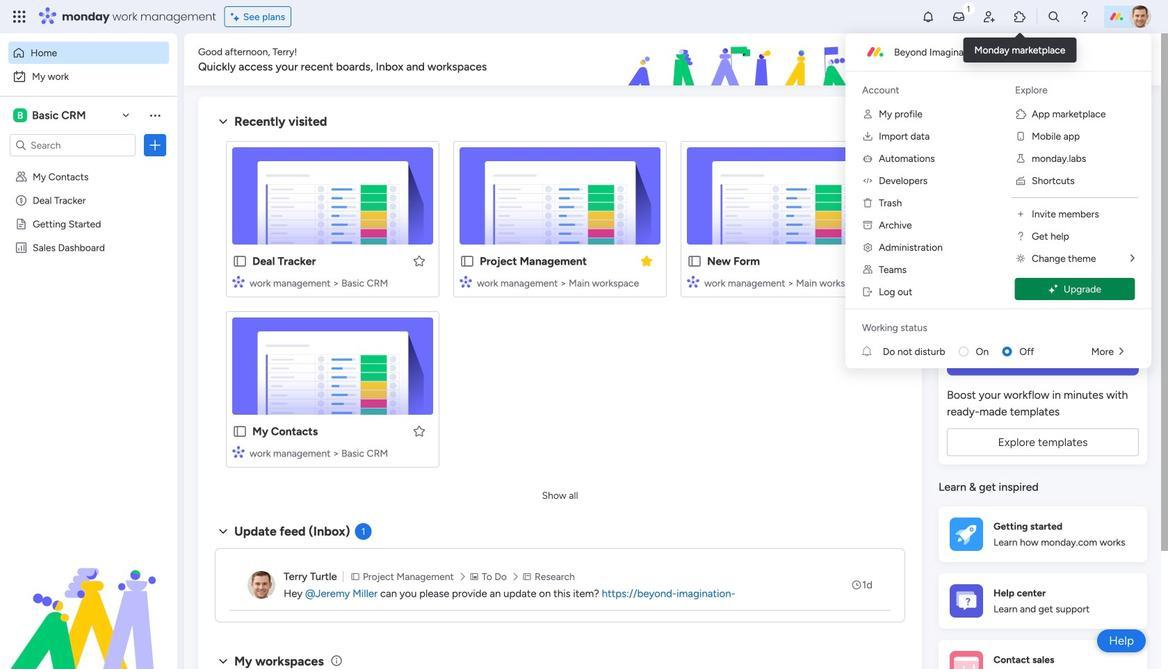 Task type: vqa. For each thing, say whether or not it's contained in the screenshot.
Shortcuts image
yes



Task type: locate. For each thing, give the bounding box(es) containing it.
1 horizontal spatial public board image
[[687, 254, 702, 269]]

list box
[[0, 162, 177, 447]]

help image
[[1078, 10, 1092, 24]]

my profile image
[[862, 108, 873, 120]]

monday.labs image
[[1015, 153, 1026, 164]]

1 vertical spatial terry turtle image
[[248, 572, 275, 599]]

v2 user feedback image
[[950, 52, 961, 67]]

get help image
[[1015, 231, 1026, 242]]

public dashboard image
[[15, 241, 28, 255]]

public board image up public dashboard image
[[15, 218, 28, 231]]

lottie animation element
[[545, 33, 936, 86], [0, 529, 177, 670]]

archive image
[[862, 220, 873, 231]]

1 vertical spatial lottie animation element
[[0, 529, 177, 670]]

0 horizontal spatial lottie animation element
[[0, 529, 177, 670]]

automations image
[[862, 153, 873, 164]]

invite members image
[[983, 10, 996, 24]]

0 horizontal spatial lottie animation image
[[0, 529, 177, 670]]

change theme image
[[1015, 253, 1026, 264]]

add to favorites image
[[412, 254, 426, 268], [412, 425, 426, 438]]

administration image
[[862, 242, 873, 253]]

lottie animation image
[[545, 33, 936, 86], [0, 529, 177, 670]]

1 add to favorites image from the top
[[412, 254, 426, 268]]

search everything image
[[1047, 10, 1061, 24]]

v2 surfce notifications image
[[862, 345, 883, 359]]

1 horizontal spatial lottie animation image
[[545, 33, 936, 86]]

close recently visited image
[[215, 113, 232, 130]]

update feed image
[[952, 10, 966, 24]]

1 vertical spatial option
[[8, 65, 169, 88]]

public board image right remove from favorites image
[[687, 254, 702, 269]]

0 vertical spatial terry turtle image
[[1129, 6, 1152, 28]]

public board image
[[232, 254, 248, 269], [460, 254, 475, 269], [232, 424, 248, 439]]

close update feed (inbox) image
[[215, 524, 232, 540]]

0 horizontal spatial public board image
[[15, 218, 28, 231]]

options image
[[148, 138, 162, 152]]

0 vertical spatial add to favorites image
[[412, 254, 426, 268]]

add to favorites image
[[867, 254, 881, 268]]

0 vertical spatial public board image
[[15, 218, 28, 231]]

0 horizontal spatial terry turtle image
[[248, 572, 275, 599]]

1 horizontal spatial lottie animation element
[[545, 33, 936, 86]]

public board image
[[15, 218, 28, 231], [687, 254, 702, 269]]

teams image
[[862, 264, 873, 275]]

2 vertical spatial option
[[0, 164, 177, 167]]

1 vertical spatial lottie animation image
[[0, 529, 177, 670]]

1 vertical spatial add to favorites image
[[412, 425, 426, 438]]

0 vertical spatial lottie animation image
[[545, 33, 936, 86]]

option
[[8, 42, 169, 64], [8, 65, 169, 88], [0, 164, 177, 167]]

trash image
[[862, 197, 873, 209]]

0 vertical spatial lottie animation element
[[545, 33, 936, 86]]

terry turtle image
[[1129, 6, 1152, 28], [248, 572, 275, 599]]

shortcuts image
[[1015, 175, 1026, 186]]



Task type: describe. For each thing, give the bounding box(es) containing it.
invite members image
[[1015, 209, 1026, 220]]

close my workspaces image
[[215, 653, 232, 670]]

2 add to favorites image from the top
[[412, 425, 426, 438]]

workspace options image
[[148, 108, 162, 122]]

list arrow image
[[1131, 253, 1135, 264]]

1 element
[[355, 524, 372, 540]]

contact sales element
[[939, 640, 1147, 670]]

upgrade stars new image
[[1049, 284, 1058, 294]]

monday marketplace image
[[1013, 10, 1027, 24]]

1 vertical spatial public board image
[[687, 254, 702, 269]]

1 horizontal spatial terry turtle image
[[1129, 6, 1152, 28]]

help center element
[[939, 574, 1147, 629]]

templates image image
[[951, 280, 1135, 376]]

quick search results list box
[[215, 130, 905, 485]]

developers image
[[862, 175, 873, 186]]

remove from favorites image
[[640, 254, 654, 268]]

v2 bolt switch image
[[1058, 52, 1067, 67]]

see plans image
[[231, 9, 243, 25]]

workspace image
[[13, 108, 27, 123]]

import data image
[[862, 131, 873, 142]]

getting started element
[[939, 507, 1147, 562]]

select product image
[[13, 10, 26, 24]]

0 vertical spatial option
[[8, 42, 169, 64]]

log out image
[[862, 287, 873, 298]]

workspace selection element
[[13, 107, 88, 124]]

Search in workspace field
[[29, 137, 116, 153]]

mobile app image
[[1015, 131, 1026, 142]]

notifications image
[[921, 10, 935, 24]]

1 image
[[962, 1, 975, 16]]



